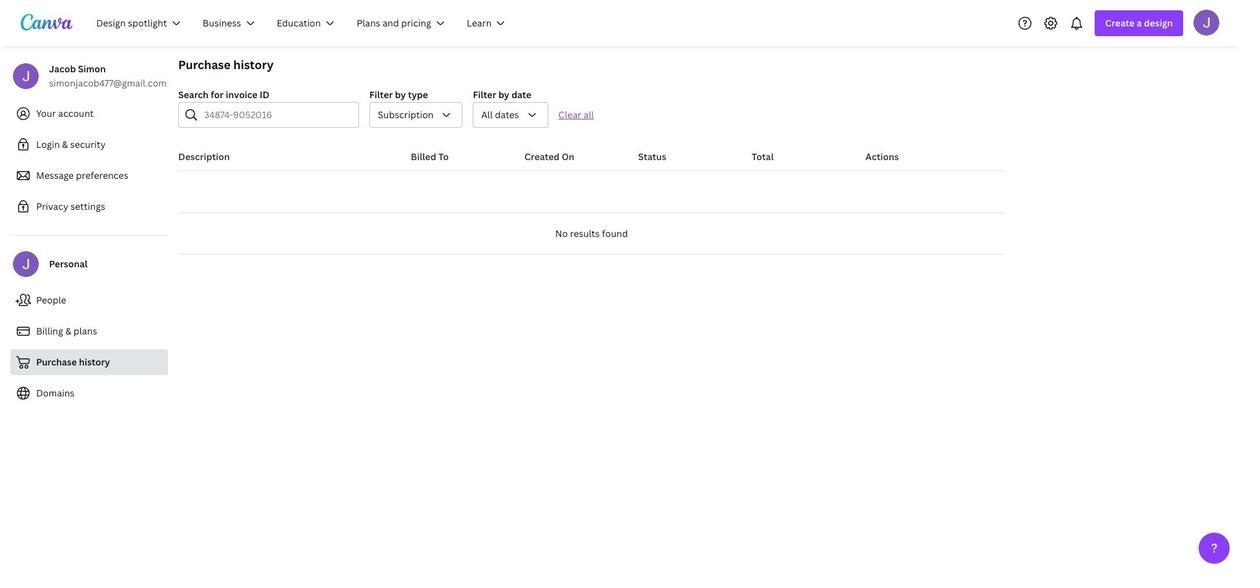 Task type: vqa. For each thing, say whether or not it's contained in the screenshot.
Jacob Simon icon
yes



Task type: describe. For each thing, give the bounding box(es) containing it.
jacob simon image
[[1194, 9, 1220, 35]]



Task type: locate. For each thing, give the bounding box(es) containing it.
34874-9052016 text field
[[204, 103, 351, 127]]

top level navigation element
[[88, 10, 519, 36]]

None button
[[370, 102, 463, 128], [473, 102, 548, 128], [370, 102, 463, 128], [473, 102, 548, 128]]



